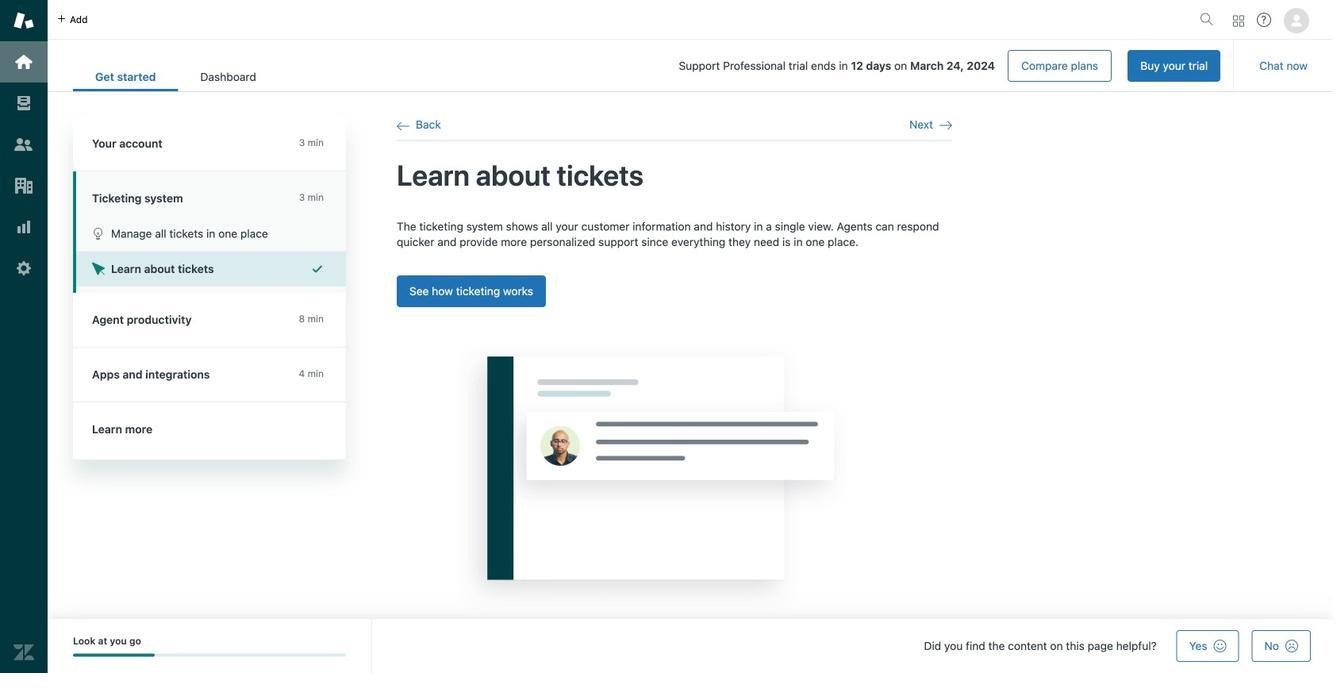 Task type: vqa. For each thing, say whether or not it's contained in the screenshot.
"TAB LIST"
yes



Task type: describe. For each thing, give the bounding box(es) containing it.
March 24, 2024 text field
[[911, 59, 996, 72]]

reporting image
[[13, 217, 34, 237]]

admin image
[[13, 258, 34, 279]]

get help image
[[1258, 13, 1272, 27]]

customers image
[[13, 134, 34, 155]]

main element
[[0, 0, 48, 673]]

zendesk products image
[[1234, 15, 1245, 27]]

organizations image
[[13, 175, 34, 196]]

get started image
[[13, 52, 34, 72]]

views image
[[13, 93, 34, 114]]



Task type: locate. For each thing, give the bounding box(es) containing it.
heading
[[73, 117, 346, 171]]

zendesk image
[[13, 642, 34, 663]]

zendesk support image
[[13, 10, 34, 31]]

tab list
[[73, 62, 279, 91]]

tab
[[178, 62, 279, 91]]

progress bar
[[73, 654, 346, 657]]



